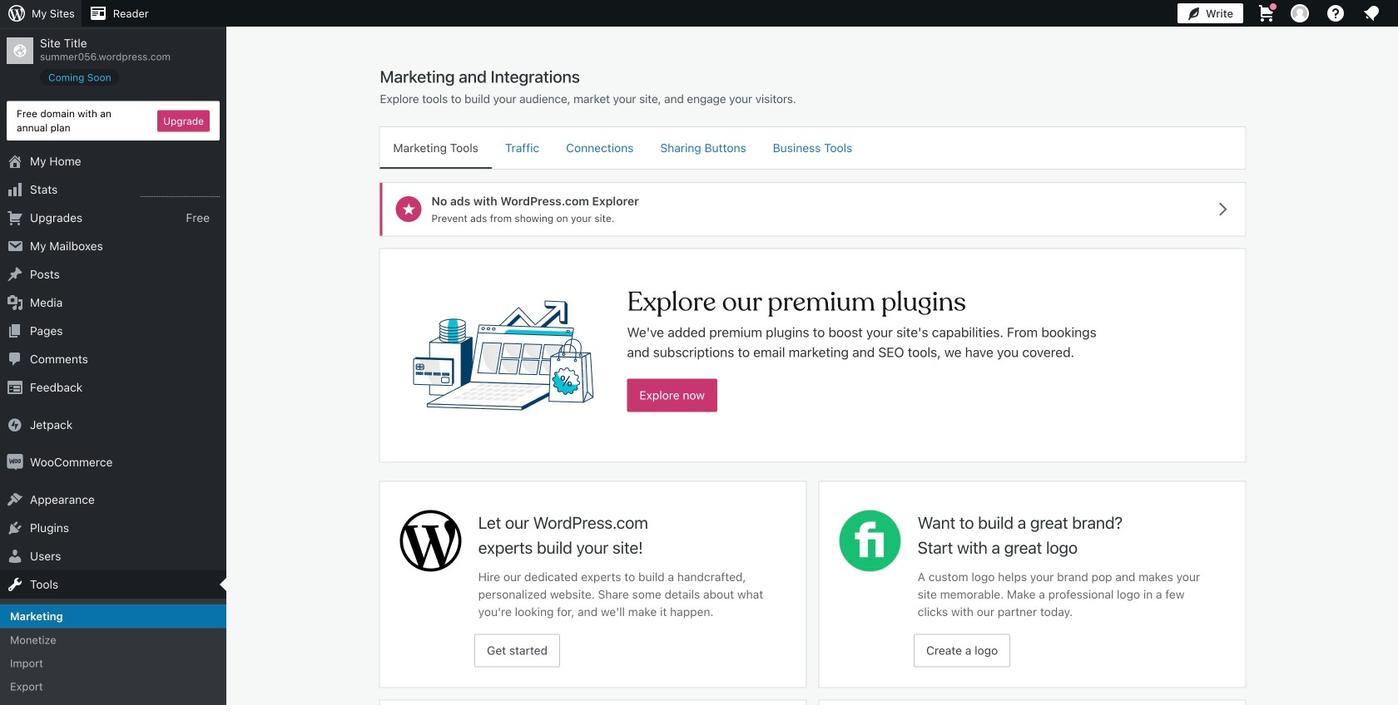 Task type: vqa. For each thing, say whether or not it's contained in the screenshot.
Search Link
no



Task type: describe. For each thing, give the bounding box(es) containing it.
1 img image from the top
[[7, 417, 23, 434]]

marketing tools image
[[413, 249, 594, 462]]

my profile image
[[1291, 4, 1309, 22]]

manage your notifications image
[[1362, 3, 1382, 23]]



Task type: locate. For each thing, give the bounding box(es) containing it.
2 img image from the top
[[7, 455, 23, 471]]

highest hourly views 0 image
[[141, 187, 220, 197]]

menu
[[380, 127, 1246, 169]]

help image
[[1326, 3, 1346, 23]]

1 vertical spatial img image
[[7, 455, 23, 471]]

my shopping cart image
[[1257, 3, 1277, 23]]

0 vertical spatial img image
[[7, 417, 23, 434]]

img image
[[7, 417, 23, 434], [7, 455, 23, 471]]

main content
[[373, 66, 1252, 706]]

fiverr logo image
[[839, 511, 901, 572]]



